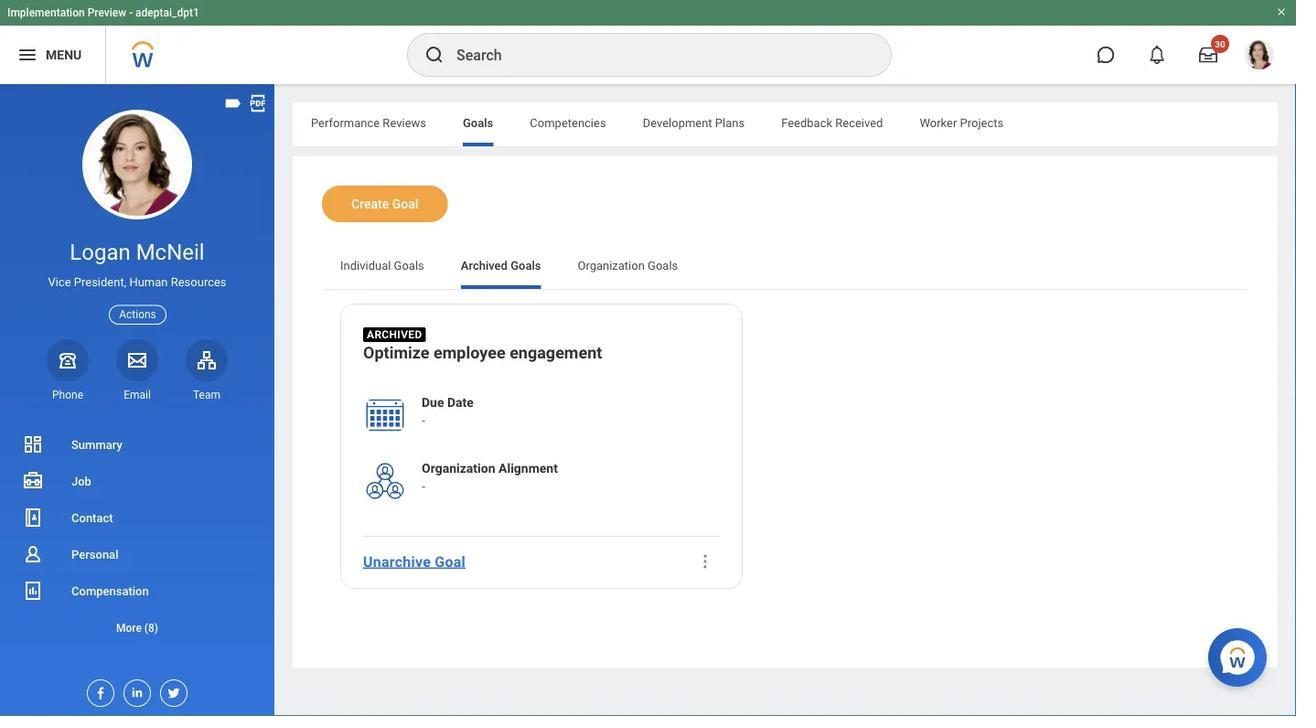 Task type: vqa. For each thing, say whether or not it's contained in the screenshot.
Account Status button
no



Task type: describe. For each thing, give the bounding box(es) containing it.
more (8) button
[[0, 609, 274, 646]]

30 button
[[1188, 35, 1229, 75]]

related actions vertical image
[[696, 552, 714, 571]]

summary
[[71, 438, 122, 451]]

30
[[1215, 38, 1225, 49]]

goal for create goal
[[392, 196, 418, 211]]

due date -
[[422, 395, 474, 428]]

job
[[71, 474, 91, 488]]

team link
[[186, 339, 228, 402]]

engagement
[[510, 343, 602, 363]]

archived for optimize
[[367, 328, 422, 341]]

received
[[835, 116, 883, 129]]

list containing summary
[[0, 426, 274, 646]]

implementation preview -   adeptai_dpt1
[[7, 6, 199, 19]]

- for implementation
[[129, 6, 133, 19]]

organization alignment -
[[422, 460, 558, 494]]

vice
[[48, 275, 71, 289]]

organization for organization alignment -
[[422, 460, 495, 475]]

summary link
[[0, 426, 274, 463]]

development
[[643, 116, 712, 129]]

mcneil
[[136, 239, 205, 265]]

archived goals
[[461, 258, 541, 272]]

individual
[[340, 258, 391, 272]]

vice president, human resources
[[48, 275, 226, 289]]

close environment banner image
[[1276, 6, 1287, 17]]

projects
[[960, 116, 1004, 129]]

tag image
[[223, 93, 243, 113]]

unarchive goal button
[[356, 543, 473, 580]]

optimize employee engagement element
[[363, 342, 602, 368]]

human
[[129, 275, 168, 289]]

development plans
[[643, 116, 745, 129]]

menu banner
[[0, 0, 1296, 84]]

implementation
[[7, 6, 85, 19]]

more (8)
[[116, 622, 158, 634]]

Search Workday  search field
[[456, 35, 853, 75]]

- for due
[[422, 413, 425, 428]]

job image
[[22, 470, 44, 492]]

phone button
[[47, 339, 89, 402]]

phone
[[52, 389, 83, 401]]

job link
[[0, 463, 274, 499]]

performance reviews
[[311, 116, 426, 129]]

reviews
[[383, 116, 426, 129]]

compensation image
[[22, 580, 44, 602]]

create
[[351, 196, 389, 211]]

preview
[[88, 6, 126, 19]]

date
[[447, 395, 474, 410]]

logan
[[70, 239, 131, 265]]

- for organization
[[422, 479, 425, 494]]

goals for archived goals
[[510, 258, 541, 272]]

navigation pane region
[[0, 84, 274, 716]]

archived for goals
[[461, 258, 508, 272]]

inbox large image
[[1199, 46, 1217, 64]]

menu
[[46, 47, 82, 62]]

resources
[[171, 275, 226, 289]]



Task type: locate. For each thing, give the bounding box(es) containing it.
goal right unarchive
[[435, 553, 466, 570]]

1 vertical spatial organization
[[422, 460, 495, 475]]

more (8) button
[[0, 617, 274, 639]]

email logan mcneil element
[[116, 388, 158, 402]]

optimize
[[363, 343, 429, 363]]

justify image
[[16, 44, 38, 66]]

contact image
[[22, 507, 44, 529]]

0 vertical spatial -
[[129, 6, 133, 19]]

email button
[[116, 339, 158, 402]]

goal for unarchive goal
[[435, 553, 466, 570]]

worker projects
[[920, 116, 1004, 129]]

- right preview
[[129, 6, 133, 19]]

- inside menu banner
[[129, 6, 133, 19]]

alignment
[[498, 460, 558, 475]]

organization inside organization alignment -
[[422, 460, 495, 475]]

competencies
[[530, 116, 606, 129]]

- inside due date -
[[422, 413, 425, 428]]

1 vertical spatial archived
[[367, 328, 422, 341]]

search image
[[423, 44, 445, 66]]

compensation link
[[0, 573, 274, 609]]

1 horizontal spatial archived
[[461, 258, 508, 272]]

plans
[[715, 116, 745, 129]]

goals for individual goals
[[394, 258, 424, 272]]

individual goals
[[340, 258, 424, 272]]

performance
[[311, 116, 380, 129]]

goals for organization goals
[[648, 258, 678, 272]]

create goal
[[351, 196, 418, 211]]

feedback
[[781, 116, 832, 129]]

- down the due
[[422, 413, 425, 428]]

archived up optimize
[[367, 328, 422, 341]]

more
[[116, 622, 142, 634]]

worker
[[920, 116, 957, 129]]

view team image
[[196, 349, 218, 371]]

create goal button
[[322, 186, 448, 222]]

1 vertical spatial goal
[[435, 553, 466, 570]]

phone logan mcneil element
[[47, 388, 89, 402]]

0 vertical spatial organization
[[578, 258, 645, 272]]

-
[[129, 6, 133, 19], [422, 413, 425, 428], [422, 479, 425, 494]]

facebook image
[[88, 681, 108, 701]]

1 horizontal spatial goal
[[435, 553, 466, 570]]

summary image
[[22, 434, 44, 455]]

feedback received
[[781, 116, 883, 129]]

- inside organization alignment -
[[422, 479, 425, 494]]

unarchive
[[363, 553, 431, 570]]

team
[[193, 389, 220, 401]]

1 vertical spatial tab list
[[322, 245, 1249, 289]]

1 horizontal spatial organization
[[578, 258, 645, 272]]

unarchive goal
[[363, 553, 466, 570]]

organization goals
[[578, 258, 678, 272]]

(8)
[[144, 622, 158, 634]]

email
[[124, 389, 151, 401]]

0 vertical spatial archived
[[461, 258, 508, 272]]

employee
[[434, 343, 505, 363]]

view printable version (pdf) image
[[248, 93, 268, 113]]

archived optimize employee engagement
[[363, 328, 602, 363]]

0 horizontal spatial organization
[[422, 460, 495, 475]]

organization
[[578, 258, 645, 272], [422, 460, 495, 475]]

linkedin image
[[124, 681, 145, 700]]

archived inside archived optimize employee engagement
[[367, 328, 422, 341]]

contact link
[[0, 499, 274, 536]]

compensation
[[71, 584, 149, 598]]

tab list containing individual goals
[[322, 245, 1249, 289]]

0 horizontal spatial archived
[[367, 328, 422, 341]]

logan mcneil
[[70, 239, 205, 265]]

menu button
[[0, 26, 105, 84]]

goal
[[392, 196, 418, 211], [435, 553, 466, 570]]

personal link
[[0, 536, 274, 573]]

adeptai_dpt1
[[135, 6, 199, 19]]

twitter image
[[161, 681, 181, 701]]

president,
[[74, 275, 126, 289]]

0 vertical spatial goal
[[392, 196, 418, 211]]

personal image
[[22, 543, 44, 565]]

profile logan mcneil image
[[1245, 40, 1274, 73]]

tab list
[[293, 102, 1278, 146], [322, 245, 1249, 289]]

archived
[[461, 258, 508, 272], [367, 328, 422, 341]]

goal right create
[[392, 196, 418, 211]]

notifications large image
[[1148, 46, 1166, 64]]

actions
[[119, 308, 156, 321]]

2 vertical spatial -
[[422, 479, 425, 494]]

due
[[422, 395, 444, 410]]

archived up archived optimize employee engagement
[[461, 258, 508, 272]]

actions button
[[109, 305, 166, 324]]

goals
[[463, 116, 493, 129], [394, 258, 424, 272], [510, 258, 541, 272], [648, 258, 678, 272]]

0 vertical spatial tab list
[[293, 102, 1278, 146]]

personal
[[71, 547, 118, 561]]

0 horizontal spatial goal
[[392, 196, 418, 211]]

tab list containing performance reviews
[[293, 102, 1278, 146]]

organization for organization goals
[[578, 258, 645, 272]]

- up the 'unarchive goal' button
[[422, 479, 425, 494]]

1 vertical spatial -
[[422, 413, 425, 428]]

mail image
[[126, 349, 148, 371]]

phone image
[[55, 349, 80, 371]]

team logan mcneil element
[[186, 388, 228, 402]]

contact
[[71, 511, 113, 525]]

list
[[0, 426, 274, 646]]



